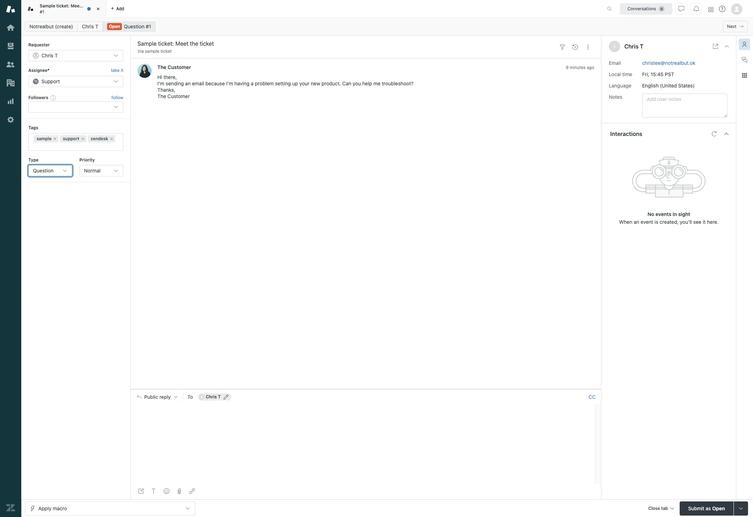 Task type: vqa. For each thing, say whether or not it's contained in the screenshot.
The Customer link
yes



Task type: locate. For each thing, give the bounding box(es) containing it.
assignee* element
[[28, 76, 123, 87]]

close image right the the
[[95, 5, 102, 12]]

it
[[121, 68, 123, 73], [703, 219, 706, 225]]

apply macro
[[38, 506, 67, 512]]

1 remove image from the left
[[81, 137, 85, 141]]

chris inside "link"
[[82, 23, 94, 29]]

add attachment image
[[177, 489, 182, 494]]

apply
[[38, 506, 51, 512]]

the
[[82, 3, 89, 9]]

1 vertical spatial sample
[[37, 136, 52, 141]]

1 horizontal spatial i'm
[[226, 81, 233, 87]]

1 horizontal spatial sample
[[145, 49, 159, 54]]

type
[[28, 157, 39, 163]]

event
[[641, 219, 653, 225]]

followers
[[28, 95, 48, 100]]

1 vertical spatial #1
[[146, 23, 151, 29]]

(united
[[660, 82, 677, 88]]

chris t right user image
[[625, 43, 644, 50]]

to
[[187, 394, 193, 400]]

1 the from the top
[[157, 64, 166, 70]]

#1 inside secondary element
[[146, 23, 151, 29]]

take it button
[[111, 67, 123, 74]]

an left email
[[185, 81, 191, 87]]

an left event
[[634, 219, 639, 225]]

chris down the the
[[82, 23, 94, 29]]

question down add
[[124, 23, 144, 29]]

1 horizontal spatial #1
[[146, 23, 151, 29]]

email
[[192, 81, 204, 87]]

0 vertical spatial open
[[109, 24, 120, 29]]

hide composer image
[[363, 387, 369, 392]]

the customer link
[[157, 64, 191, 70]]

chris right christee@notrealbut.ok icon
[[206, 394, 217, 400]]

notrealbut (create)
[[29, 23, 73, 29]]

views image
[[6, 41, 15, 51]]

add button
[[106, 0, 128, 17]]

1 horizontal spatial it
[[703, 219, 706, 225]]

displays possible ticket submission types image
[[738, 506, 744, 512]]

interactions
[[610, 131, 643, 137]]

0 vertical spatial ticket
[[90, 3, 102, 9]]

add link (cmd k) image
[[189, 489, 195, 494]]

open down add dropdown button
[[109, 24, 120, 29]]

remove image
[[81, 137, 85, 141], [110, 137, 114, 141]]

remove image for support
[[81, 137, 85, 141]]

1 horizontal spatial question
[[124, 23, 144, 29]]

15:45
[[651, 71, 664, 77]]

notrealbut (create) button
[[25, 22, 78, 32]]

close tab button
[[645, 502, 677, 517]]

9 minutes ago text field
[[566, 65, 594, 70]]

#1 up via sample ticket
[[146, 23, 151, 29]]

it inside no events in sight when an event is created, you'll see it here.
[[703, 219, 706, 225]]

0 horizontal spatial an
[[185, 81, 191, 87]]

1 vertical spatial an
[[634, 219, 639, 225]]

customer inside hi there, i'm sending an email because i'm having a problem setting up your new product. can you help me troubleshoot? thanks, the customer
[[167, 93, 190, 99]]

sample
[[145, 49, 159, 54], [37, 136, 52, 141]]

open right as
[[712, 506, 725, 512]]

ticket
[[90, 3, 102, 9], [161, 49, 172, 54]]

ticket actions image
[[585, 44, 591, 50]]

ticket inside sample ticket: meet the ticket #1
[[90, 3, 102, 9]]

1 horizontal spatial ticket
[[161, 49, 172, 54]]

Subject field
[[136, 39, 555, 48]]

customer down sending
[[167, 93, 190, 99]]

chris t down requester
[[41, 53, 58, 59]]

in
[[673, 211, 677, 217]]

events
[[656, 211, 672, 217]]

1 vertical spatial it
[[703, 219, 706, 225]]

having
[[234, 81, 250, 87]]

1 vertical spatial the
[[157, 93, 166, 99]]

as
[[706, 506, 711, 512]]

hi
[[157, 74, 162, 80]]

the down thanks,
[[157, 93, 166, 99]]

button displays agent's chat status as invisible. image
[[679, 6, 684, 12]]

product.
[[322, 81, 341, 87]]

1 horizontal spatial open
[[712, 506, 725, 512]]

i'm down hi
[[157, 81, 164, 87]]

help
[[362, 81, 372, 87]]

1 vertical spatial close image
[[724, 44, 730, 49]]

add
[[116, 6, 124, 11]]

chris t inside requester element
[[41, 53, 58, 59]]

1 horizontal spatial close image
[[724, 44, 730, 49]]

notifications image
[[694, 6, 699, 12]]

an inside no events in sight when an event is created, you'll see it here.
[[634, 219, 639, 225]]

chris down requester
[[41, 53, 53, 59]]

secondary element
[[21, 19, 753, 34]]

remove image right zendesk
[[110, 137, 114, 141]]

question down 'type'
[[33, 168, 54, 174]]

it right take
[[121, 68, 123, 73]]

ticket right the the
[[90, 3, 102, 9]]

i'm
[[157, 81, 164, 87], [226, 81, 233, 87]]

1 vertical spatial ticket
[[161, 49, 172, 54]]

can
[[342, 81, 351, 87]]

1 horizontal spatial an
[[634, 219, 639, 225]]

cc
[[589, 394, 596, 400]]

thanks,
[[157, 87, 175, 93]]

organizations image
[[6, 78, 15, 88]]

close image right view more details icon
[[724, 44, 730, 49]]

0 vertical spatial #1
[[40, 9, 44, 14]]

question inside secondary element
[[124, 23, 144, 29]]

question inside 'popup button'
[[33, 168, 54, 174]]

0 horizontal spatial #1
[[40, 9, 44, 14]]

0 vertical spatial it
[[121, 68, 123, 73]]

public reply
[[144, 394, 171, 400]]

0 vertical spatial an
[[185, 81, 191, 87]]

customers image
[[6, 60, 15, 69]]

tab
[[21, 0, 106, 18]]

public reply button
[[131, 390, 183, 405]]

open
[[109, 24, 120, 29], [712, 506, 725, 512]]

chris t down the the
[[82, 23, 98, 29]]

conversations button
[[620, 3, 672, 14]]

requester
[[28, 42, 50, 47]]

1 vertical spatial question
[[33, 168, 54, 174]]

0 horizontal spatial it
[[121, 68, 123, 73]]

0 horizontal spatial open
[[109, 24, 120, 29]]

notrealbut
[[29, 23, 54, 29]]

ticket up "the customer" link
[[161, 49, 172, 54]]

sample right via
[[145, 49, 159, 54]]

#1
[[40, 9, 44, 14], [146, 23, 151, 29]]

1 vertical spatial customer
[[167, 93, 190, 99]]

zendesk support image
[[6, 5, 15, 14]]

format text image
[[151, 489, 157, 494]]

remove image right support
[[81, 137, 85, 141]]

problem
[[255, 81, 274, 87]]

question
[[124, 23, 144, 29], [33, 168, 54, 174]]

2 the from the top
[[157, 93, 166, 99]]

2 remove image from the left
[[110, 137, 114, 141]]

1 vertical spatial open
[[712, 506, 725, 512]]

customer up "there,"
[[168, 64, 191, 70]]

priority
[[79, 157, 95, 163]]

sight
[[678, 211, 690, 217]]

user image
[[613, 44, 617, 49]]

0 horizontal spatial question
[[33, 168, 54, 174]]

english
[[642, 82, 659, 88]]

close image
[[95, 5, 102, 12], [724, 44, 730, 49]]

0 horizontal spatial i'm
[[157, 81, 164, 87]]

the up hi
[[157, 64, 166, 70]]

sample left remove image
[[37, 136, 52, 141]]

via sample ticket
[[138, 49, 172, 54]]

0 vertical spatial the
[[157, 64, 166, 70]]

1 horizontal spatial remove image
[[110, 137, 114, 141]]

0 vertical spatial close image
[[95, 5, 102, 12]]

events image
[[572, 44, 578, 50]]

it inside button
[[121, 68, 123, 73]]

get started image
[[6, 23, 15, 32]]

chris t right christee@notrealbut.ok icon
[[206, 394, 221, 400]]

macro
[[53, 506, 67, 512]]

close
[[648, 506, 660, 511]]

0 horizontal spatial close image
[[95, 5, 102, 12]]

t
[[95, 23, 98, 29], [640, 43, 644, 50], [55, 53, 58, 59], [218, 394, 221, 400]]

main element
[[0, 0, 21, 518]]

0 horizontal spatial remove image
[[81, 137, 85, 141]]

conversations
[[628, 6, 656, 11]]

0 vertical spatial question
[[124, 23, 144, 29]]

up
[[292, 81, 298, 87]]

0 horizontal spatial ticket
[[90, 3, 102, 9]]

#1 down sample
[[40, 9, 44, 14]]

get help image
[[719, 6, 726, 12]]

next button
[[723, 21, 748, 32]]

i'm left having
[[226, 81, 233, 87]]

it right see
[[703, 219, 706, 225]]



Task type: describe. For each thing, give the bounding box(es) containing it.
no events in sight when an event is created, you'll see it here.
[[619, 211, 719, 225]]

states)
[[678, 82, 695, 88]]

2 i'm from the left
[[226, 81, 233, 87]]

you'll
[[680, 219, 692, 225]]

(create)
[[55, 23, 73, 29]]

reporting image
[[6, 97, 15, 106]]

sample ticket: meet the ticket #1
[[40, 3, 102, 14]]

insert emojis image
[[164, 489, 169, 494]]

local
[[609, 71, 621, 77]]

0 vertical spatial sample
[[145, 49, 159, 54]]

email
[[609, 60, 621, 66]]

remove image
[[53, 137, 57, 141]]

christee@notrealbut.ok
[[642, 60, 696, 66]]

submit
[[688, 506, 705, 512]]

user image
[[613, 45, 616, 48]]

requester element
[[28, 50, 123, 61]]

apps image
[[742, 73, 748, 78]]

take
[[111, 68, 120, 73]]

question for question #1
[[124, 23, 144, 29]]

close image inside tab
[[95, 5, 102, 12]]

question for question
[[33, 168, 54, 174]]

remove image for zendesk
[[110, 137, 114, 141]]

tabs tab list
[[21, 0, 600, 18]]

me
[[374, 81, 381, 87]]

follow
[[112, 95, 123, 100]]

public
[[144, 394, 158, 400]]

take it
[[111, 68, 123, 73]]

normal
[[84, 168, 101, 174]]

when
[[619, 219, 633, 225]]

admin image
[[6, 115, 15, 124]]

t inside the chris t "link"
[[95, 23, 98, 29]]

troubleshoot?
[[382, 81, 414, 87]]

submit as open
[[688, 506, 725, 512]]

zendesk image
[[6, 504, 15, 513]]

zendesk
[[91, 136, 108, 141]]

chris t inside "link"
[[82, 23, 98, 29]]

chris right user image
[[625, 43, 639, 50]]

chris t link
[[77, 22, 103, 32]]

tags
[[28, 125, 38, 131]]

9 minutes ago
[[566, 65, 594, 70]]

follow button
[[112, 95, 123, 101]]

the customer
[[157, 64, 191, 70]]

#1 inside sample ticket: meet the ticket #1
[[40, 9, 44, 14]]

here.
[[707, 219, 719, 225]]

0 vertical spatial customer
[[168, 64, 191, 70]]

pst
[[665, 71, 674, 77]]

meet
[[71, 3, 81, 9]]

next
[[727, 24, 737, 29]]

time
[[622, 71, 632, 77]]

english (united states)
[[642, 82, 695, 88]]

view more details image
[[713, 44, 719, 49]]

no
[[648, 211, 654, 217]]

question #1
[[124, 23, 151, 29]]

chris inside requester element
[[41, 53, 53, 59]]

new
[[311, 81, 320, 87]]

the inside hi there, i'm sending an email because i'm having a problem setting up your new product. can you help me troubleshoot? thanks, the customer
[[157, 93, 166, 99]]

language
[[609, 82, 632, 88]]

tab
[[661, 506, 668, 511]]

avatar image
[[138, 64, 152, 78]]

setting
[[275, 81, 291, 87]]

because
[[205, 81, 225, 87]]

there,
[[164, 74, 177, 80]]

open inside secondary element
[[109, 24, 120, 29]]

normal button
[[79, 165, 123, 177]]

ago
[[587, 65, 594, 70]]

an inside hi there, i'm sending an email because i'm having a problem setting up your new product. can you help me troubleshoot? thanks, the customer
[[185, 81, 191, 87]]

notes
[[609, 94, 623, 100]]

customer context image
[[742, 41, 748, 47]]

is
[[655, 219, 658, 225]]

edit user image
[[224, 395, 229, 400]]

hi there, i'm sending an email because i'm having a problem setting up your new product. can you help me troubleshoot? thanks, the customer
[[157, 74, 414, 99]]

christee@notrealbut.ok image
[[199, 394, 204, 400]]

created,
[[660, 219, 679, 225]]

minutes
[[570, 65, 586, 70]]

support
[[41, 78, 60, 84]]

info on adding followers image
[[50, 95, 56, 101]]

reply
[[160, 394, 171, 400]]

t inside requester element
[[55, 53, 58, 59]]

support
[[63, 136, 79, 141]]

fri, 15:45 pst
[[642, 71, 674, 77]]

9
[[566, 65, 569, 70]]

via
[[138, 49, 144, 54]]

local time
[[609, 71, 632, 77]]

1 i'm from the left
[[157, 81, 164, 87]]

close tab
[[648, 506, 668, 511]]

assignee*
[[28, 68, 49, 73]]

zendesk products image
[[709, 7, 714, 12]]

0 horizontal spatial sample
[[37, 136, 52, 141]]

fri,
[[642, 71, 650, 77]]

see
[[693, 219, 702, 225]]

tab containing sample ticket: meet the ticket
[[21, 0, 106, 18]]

ticket:
[[56, 3, 70, 9]]

your
[[299, 81, 310, 87]]

sample
[[40, 3, 55, 9]]

sending
[[166, 81, 184, 87]]

followers element
[[28, 101, 123, 113]]

you
[[353, 81, 361, 87]]

cc button
[[589, 394, 596, 400]]

Add user notes text field
[[642, 93, 728, 118]]

draft mode image
[[138, 489, 144, 494]]

filter image
[[560, 44, 565, 50]]

a
[[251, 81, 254, 87]]



